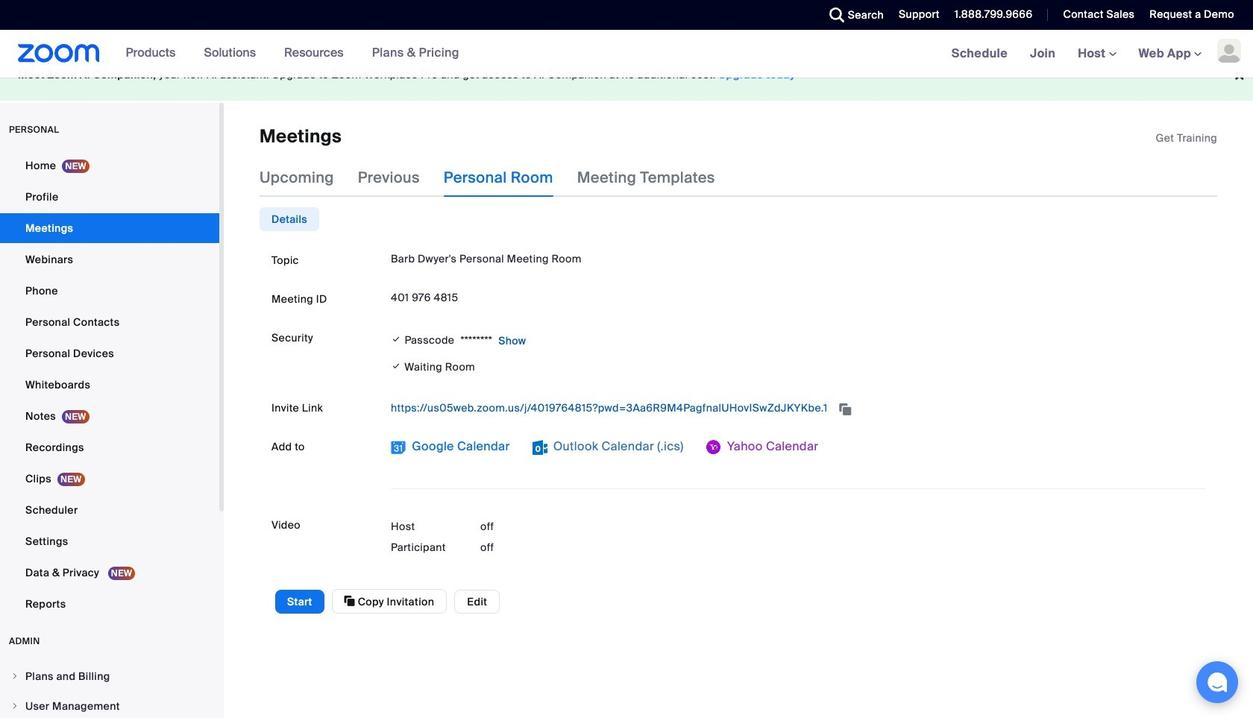 Task type: describe. For each thing, give the bounding box(es) containing it.
product information navigation
[[100, 30, 471, 78]]

admin menu menu
[[0, 663, 219, 719]]

right image
[[10, 702, 19, 711]]

add to outlook calendar (.ics) image
[[532, 441, 547, 455]]

zoom logo image
[[18, 44, 100, 63]]

profile picture image
[[1218, 39, 1242, 63]]

right image
[[10, 672, 19, 681]]

1 checked image from the top
[[391, 332, 402, 347]]

personal menu menu
[[0, 151, 219, 621]]

copy image
[[344, 595, 355, 608]]

1 menu item from the top
[[0, 663, 219, 691]]

tabs of meeting tab list
[[260, 158, 739, 197]]

add to google calendar image
[[391, 441, 406, 455]]



Task type: vqa. For each thing, say whether or not it's contained in the screenshot.
Search Settings text field
no



Task type: locate. For each thing, give the bounding box(es) containing it.
open chat image
[[1207, 672, 1228, 693]]

banner
[[0, 30, 1254, 78]]

2 menu item from the top
[[0, 692, 219, 719]]

2 checked image from the top
[[391, 359, 402, 375]]

add to yahoo calendar image
[[706, 441, 721, 455]]

meetings navigation
[[941, 30, 1254, 78]]

copy url image
[[838, 404, 853, 415]]

0 vertical spatial checked image
[[391, 332, 402, 347]]

footer
[[0, 49, 1254, 101]]

menu item
[[0, 663, 219, 691], [0, 692, 219, 719]]

checked image
[[391, 332, 402, 347], [391, 359, 402, 375]]

0 vertical spatial menu item
[[0, 663, 219, 691]]

tab
[[260, 208, 319, 232]]

1 vertical spatial checked image
[[391, 359, 402, 375]]

application
[[1156, 131, 1218, 146]]

tab list
[[260, 208, 319, 232]]

1 vertical spatial menu item
[[0, 692, 219, 719]]



